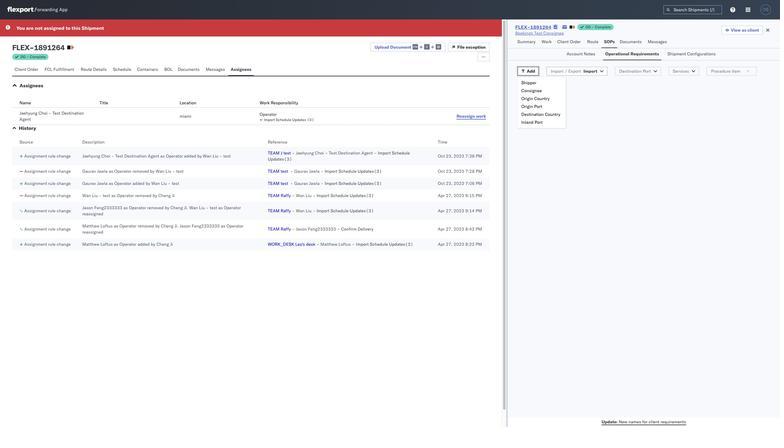 Task type: locate. For each thing, give the bounding box(es) containing it.
liu
[[213, 154, 219, 159], [165, 169, 171, 174], [161, 181, 167, 187], [92, 193, 98, 199], [306, 193, 312, 199], [199, 205, 205, 211], [306, 208, 312, 214]]

2 23, from the top
[[446, 169, 453, 174]]

0 vertical spatial reassigned
[[82, 212, 103, 217]]

6 assignment from the top
[[24, 227, 47, 232]]

0 horizontal spatial assignees button
[[20, 83, 43, 89]]

added for cheng
[[138, 242, 150, 247]]

route inside route details button
[[81, 67, 92, 72]]

requirements right the "for"
[[661, 420, 686, 425]]

1 vertical spatial added
[[133, 181, 145, 187]]

oct up apr 27, 2023 9:15 pm
[[438, 181, 445, 187]]

2023 left 8:22
[[454, 242, 464, 247]]

apr down oct 23, 2023 7:06 pm
[[438, 193, 445, 199]]

0 horizontal spatial agent
[[20, 117, 31, 122]]

7 change from the top
[[57, 242, 71, 247]]

matthew
[[82, 224, 99, 229], [82, 242, 99, 247], [320, 242, 338, 247]]

dg
[[586, 25, 591, 29], [20, 55, 26, 59]]

0 vertical spatial shipment
[[82, 25, 104, 31]]

consignee inside shipper consignee origin country origin port destination country inland port
[[522, 88, 542, 94]]

wan liu - test as operator removed by cheng ji
[[82, 193, 175, 199]]

3 2023 from the top
[[454, 181, 464, 187]]

assignees button
[[228, 64, 254, 76], [20, 83, 43, 89]]

client down flex at the top left of the page
[[15, 67, 26, 72]]

team for jaehyung choi - test destination agent as operator added by wan liu - test
[[268, 151, 280, 156]]

1 vertical spatial client order button
[[12, 64, 42, 76]]

2 reassigned from the top
[[82, 230, 103, 235]]

2 team from the top
[[268, 169, 280, 174]]

1 vertical spatial shipment
[[668, 51, 686, 57]]

order left fcl
[[27, 67, 38, 72]]

1 vertical spatial route
[[81, 67, 92, 72]]

2023 for 8:42
[[454, 227, 464, 232]]

1891264 up bookings test consignee
[[530, 24, 552, 30]]

0 vertical spatial port
[[643, 69, 651, 74]]

0 horizontal spatial work
[[260, 100, 270, 106]]

assignment rule change for matthew loftus as operator removed by cheng ji. jason feng2333333 as operator reassigned
[[24, 227, 71, 232]]

order up account
[[570, 39, 581, 45]]

dg up route button
[[586, 25, 591, 29]]

2023 left "7:36"
[[454, 154, 464, 159]]

8:42
[[465, 227, 475, 232]]

1 horizontal spatial documents
[[620, 39, 642, 45]]

0 horizontal spatial messages
[[206, 67, 225, 72]]

5 team from the top
[[268, 208, 280, 214]]

change for gaurav jawla as operator removed by wan liu - test
[[57, 169, 71, 174]]

2023 left 7:28
[[454, 169, 464, 174]]

0 vertical spatial requirements
[[521, 83, 547, 88]]

23, up oct 23, 2023 7:06 pm
[[446, 169, 453, 174]]

assignment for jason feng2333333 as operator removed by cheng ji. wan liu - test as operator reassigned
[[24, 208, 47, 214]]

2 horizontal spatial feng2333333
[[308, 227, 336, 232]]

0 horizontal spatial consignee
[[522, 88, 542, 94]]

origin up "inland"
[[522, 104, 533, 109]]

apr down apr 27, 2023 8:42 pm
[[438, 242, 445, 247]]

2023 left the 7:06 on the right top of page
[[454, 181, 464, 187]]

0 horizontal spatial dg
[[20, 55, 26, 59]]

7:36
[[465, 154, 475, 159]]

jaehyung down description at the top of page
[[82, 154, 100, 159]]

jason
[[82, 205, 93, 211], [180, 224, 191, 229], [296, 227, 307, 232]]

source
[[20, 140, 33, 145]]

removed inside jason feng2333333 as operator removed by cheng ji. wan liu - test as operator reassigned
[[147, 205, 164, 211]]

route inside route button
[[587, 39, 599, 45]]

7 assignment rule change from the top
[[24, 242, 71, 247]]

updates(3) for oct 23, 2023 7:28 pm
[[358, 169, 382, 174]]

1 oct from the top
[[438, 154, 445, 159]]

added for wan
[[133, 181, 145, 187]]

route button
[[585, 36, 602, 48]]

procedure item
[[711, 69, 741, 74]]

0 vertical spatial messages
[[648, 39, 667, 45]]

0 vertical spatial dg - complete
[[586, 25, 611, 29]]

0 vertical spatial dg
[[586, 25, 591, 29]]

0 horizontal spatial messages button
[[203, 64, 228, 76]]

matthew for matthew loftus as operator removed by cheng ji. jason feng2333333 as operator reassigned
[[82, 224, 99, 229]]

apr 27, 2023 8:42 pm
[[438, 227, 482, 232]]

team for gaurav jawla as operator removed by wan liu - test
[[268, 169, 280, 174]]

dg - complete down flex - 1891264
[[20, 55, 46, 59]]

reassigned inside matthew loftus as operator removed by cheng ji. jason feng2333333 as operator reassigned
[[82, 230, 103, 235]]

team test - gaurav jawla - import schedule updates(3) for oct 23, 2023 7:28 pm
[[268, 169, 382, 174]]

6 team from the top
[[268, 227, 280, 232]]

removed down jason feng2333333 as operator removed by cheng ji. wan liu - test as operator reassigned
[[138, 224, 154, 229]]

1 horizontal spatial requirements
[[661, 420, 686, 425]]

change for jason feng2333333 as operator removed by cheng ji. wan liu - test as operator reassigned
[[57, 208, 71, 214]]

0 vertical spatial 1891264
[[530, 24, 552, 30]]

1 horizontal spatial agent
[[148, 154, 159, 159]]

pm right 8:22
[[476, 242, 482, 247]]

client right work button
[[557, 39, 569, 45]]

1 team raffy - wan liu - import schedule updates(3) from the top
[[268, 193, 374, 199]]

removed for jawla
[[133, 169, 149, 174]]

file exception
[[457, 45, 486, 50]]

jaehyung down name
[[20, 111, 37, 116]]

loftus for matthew loftus as operator removed by cheng ji. jason feng2333333 as operator reassigned
[[100, 224, 113, 229]]

0 horizontal spatial order
[[27, 67, 38, 72]]

origin down '0 requirements'
[[522, 96, 533, 101]]

3 assignment rule change from the top
[[24, 181, 71, 187]]

cheng for jason feng2333333 as operator removed by cheng ji. wan liu - test as operator reassigned
[[170, 205, 183, 211]]

2023 left 9:14
[[454, 208, 464, 214]]

1 change from the top
[[57, 154, 71, 159]]

rule
[[48, 154, 56, 159], [48, 169, 56, 174], [48, 181, 56, 187], [48, 193, 56, 199], [48, 208, 56, 214], [48, 227, 56, 232], [48, 242, 56, 247]]

0 horizontal spatial jaehyung
[[20, 111, 37, 116]]

file exception button
[[448, 43, 490, 52], [448, 43, 490, 52]]

1 reassigned from the top
[[82, 212, 103, 217]]

documents for right documents 'button'
[[620, 39, 642, 45]]

4 rule from the top
[[48, 193, 56, 199]]

location
[[180, 100, 196, 106]]

2 oct from the top
[[438, 169, 445, 174]]

pm for apr 27, 2023 8:42 pm
[[476, 227, 482, 232]]

1 vertical spatial oct
[[438, 169, 445, 174]]

reassign work
[[457, 114, 486, 119]]

oct for oct 23, 2023 7:06 pm
[[438, 181, 445, 187]]

27, for apr 27, 2023 8:42 pm
[[446, 227, 453, 232]]

1 23, from the top
[[446, 154, 453, 159]]

documents button up operational requirements
[[617, 36, 646, 48]]

1 horizontal spatial consignee
[[544, 30, 564, 36]]

ji down matthew loftus as operator removed by cheng ji. jason feng2333333 as operator reassigned
[[170, 242, 173, 247]]

work_desk
[[268, 242, 294, 247]]

1 assignment from the top
[[24, 154, 47, 159]]

assignment rule change for matthew loftus as operator added by cheng ji
[[24, 242, 71, 247]]

added
[[184, 154, 196, 159], [133, 181, 145, 187], [138, 242, 150, 247]]

2 change from the top
[[57, 169, 71, 174]]

pm right the 7:06 on the right top of page
[[476, 181, 482, 187]]

0 vertical spatial documents button
[[617, 36, 646, 48]]

assignment rule change
[[24, 154, 71, 159], [24, 169, 71, 174], [24, 181, 71, 187], [24, 193, 71, 199], [24, 208, 71, 214], [24, 227, 71, 232], [24, 242, 71, 247]]

4 team from the top
[[268, 193, 280, 199]]

1 horizontal spatial dg - complete
[[586, 25, 611, 29]]

this
[[72, 25, 80, 31]]

5 assignment rule change from the top
[[24, 208, 71, 214]]

2023 left '9:15' at the top right of the page
[[454, 193, 464, 199]]

1 27, from the top
[[446, 193, 453, 199]]

1 horizontal spatial jason
[[180, 224, 191, 229]]

test inside jason feng2333333 as operator removed by cheng ji. wan liu - test as operator reassigned
[[210, 205, 217, 211]]

documents right the bol button
[[178, 67, 200, 72]]

cheng for matthew loftus as operator removed by cheng ji. jason feng2333333 as operator reassigned
[[161, 224, 173, 229]]

1 horizontal spatial work
[[542, 39, 552, 45]]

change for matthew loftus as operator added by cheng ji
[[57, 242, 71, 247]]

23, up apr 27, 2023 9:15 pm
[[446, 181, 453, 187]]

loftus
[[100, 224, 113, 229], [100, 242, 113, 247], [339, 242, 351, 247]]

2023 left 8:42
[[454, 227, 464, 232]]

apr down apr 27, 2023 9:15 pm
[[438, 208, 445, 214]]

2 assignment rule change from the top
[[24, 169, 71, 174]]

schedule inside "button"
[[113, 67, 131, 72]]

port down '0 requirements'
[[534, 104, 542, 109]]

1 vertical spatial 1891264
[[34, 43, 65, 52]]

- inside jaehyung choi - test destination agent
[[49, 111, 51, 116]]

assignment
[[24, 154, 47, 159], [24, 169, 47, 174], [24, 181, 47, 187], [24, 193, 47, 199], [24, 208, 47, 214], [24, 227, 47, 232], [24, 242, 47, 247]]

7 rule from the top
[[48, 242, 56, 247]]

3 27, from the top
[[446, 227, 453, 232]]

assignment for gaurav jawla as operator added by wan liu - test
[[24, 181, 47, 187]]

jaehyung right j
[[296, 151, 314, 156]]

0 vertical spatial team raffy - wan liu - import schedule updates(3)
[[268, 193, 374, 199]]

2 horizontal spatial choi
[[315, 151, 324, 156]]

3 raffy from the top
[[281, 227, 291, 232]]

1 2023 from the top
[[454, 154, 464, 159]]

cheng up matthew loftus as operator removed by cheng ji. jason feng2333333 as operator reassigned
[[170, 205, 183, 211]]

1 horizontal spatial assignees button
[[228, 64, 254, 76]]

client order button up account
[[555, 36, 585, 48]]

choi for jaehyung choi - test destination agent as operator added by wan liu - test
[[101, 154, 110, 159]]

0 horizontal spatial jason
[[82, 205, 93, 211]]

4 apr from the top
[[438, 242, 445, 247]]

0 vertical spatial complete
[[595, 25, 611, 29]]

matthew inside matthew loftus as operator removed by cheng ji. jason feng2333333 as operator reassigned
[[82, 224, 99, 229]]

7 2023 from the top
[[454, 242, 464, 247]]

fcl fulfillment
[[45, 67, 74, 72]]

assignees
[[231, 67, 251, 72], [20, 83, 43, 89]]

route up the notes
[[587, 39, 599, 45]]

loftus inside matthew loftus as operator removed by cheng ji. jason feng2333333 as operator reassigned
[[100, 224, 113, 229]]

removed up "gaurav jawla as operator added by wan liu - test"
[[133, 169, 149, 174]]

operational requirements
[[606, 51, 659, 57]]

work inside work button
[[542, 39, 552, 45]]

wan
[[203, 154, 212, 159], [156, 169, 164, 174], [151, 181, 160, 187], [82, 193, 91, 199], [296, 193, 305, 199], [189, 205, 198, 211], [296, 208, 305, 214]]

destination port button
[[615, 67, 661, 76]]

import schedule updates                (3)
[[264, 118, 314, 122]]

client order up account
[[557, 39, 581, 45]]

0 vertical spatial 23,
[[446, 154, 453, 159]]

route details button
[[78, 64, 111, 76]]

6 rule from the top
[[48, 227, 56, 232]]

upload
[[375, 44, 389, 50]]

pm for apr 27, 2023 8:22 pm
[[476, 242, 482, 247]]

removed for feng2333333
[[147, 205, 164, 211]]

origin
[[522, 96, 533, 101], [522, 104, 533, 109]]

cheng inside jason feng2333333 as operator removed by cheng ji. wan liu - test as operator reassigned
[[170, 205, 183, 211]]

removed up matthew loftus as operator removed by cheng ji. jason feng2333333 as operator reassigned
[[147, 205, 164, 211]]

requirements down add
[[521, 83, 547, 88]]

1 vertical spatial consignee
[[522, 88, 542, 94]]

2 horizontal spatial agent
[[362, 151, 373, 156]]

consignee up work button
[[544, 30, 564, 36]]

- inside jason feng2333333 as operator removed by cheng ji. wan liu - test as operator reassigned
[[206, 205, 209, 211]]

1 vertical spatial client order
[[15, 67, 38, 72]]

pm right 8:42
[[476, 227, 482, 232]]

client right the "for"
[[649, 420, 660, 425]]

0 vertical spatial order
[[570, 39, 581, 45]]

0 horizontal spatial dg - complete
[[20, 55, 46, 59]]

apr up apr 27, 2023 8:22 pm
[[438, 227, 445, 232]]

file
[[457, 45, 465, 50]]

2 horizontal spatial jaehyung
[[296, 151, 314, 156]]

1 origin from the top
[[522, 96, 533, 101]]

oct down time
[[438, 154, 445, 159]]

1 vertical spatial port
[[534, 104, 542, 109]]

port inside button
[[643, 69, 651, 74]]

23, down time
[[446, 154, 453, 159]]

rule for matthew loftus as operator added by cheng ji
[[48, 242, 56, 247]]

os button
[[759, 3, 773, 17]]

6 2023 from the top
[[454, 227, 464, 232]]

notes
[[584, 51, 595, 57]]

choi inside jaehyung choi - test destination agent
[[39, 111, 48, 116]]

oct for oct 23, 2023 7:36 pm
[[438, 154, 445, 159]]

documents for documents 'button' to the bottom
[[178, 67, 200, 72]]

1 vertical spatial client
[[649, 420, 660, 425]]

2 raffy from the top
[[281, 208, 291, 214]]

2 team test - gaurav jawla - import schedule updates(3) from the top
[[268, 181, 382, 187]]

by for gaurav jawla as operator added by wan liu - test
[[146, 181, 150, 187]]

3 oct from the top
[[438, 181, 445, 187]]

names
[[629, 420, 641, 425]]

2 horizontal spatial jason
[[296, 227, 307, 232]]

3 rule from the top
[[48, 181, 56, 187]]

oct up oct 23, 2023 7:06 pm
[[438, 169, 445, 174]]

4 assignment rule change from the top
[[24, 193, 71, 199]]

3 assignment from the top
[[24, 181, 47, 187]]

complete down flex - 1891264
[[30, 55, 46, 59]]

update:
[[602, 420, 618, 425]]

by inside matthew loftus as operator removed by cheng ji. jason feng2333333 as operator reassigned
[[155, 224, 160, 229]]

ji. inside matthew loftus as operator removed by cheng ji. jason feng2333333 as operator reassigned
[[175, 224, 179, 229]]

6 assignment rule change from the top
[[24, 227, 71, 232]]

pm right 7:28
[[476, 169, 482, 174]]

1 horizontal spatial choi
[[101, 154, 110, 159]]

pm right '9:15' at the top right of the page
[[476, 193, 482, 199]]

1 horizontal spatial route
[[587, 39, 599, 45]]

destination
[[619, 69, 642, 74], [62, 111, 84, 116], [522, 112, 544, 117], [338, 151, 360, 156], [124, 154, 147, 159]]

cheng inside matthew loftus as operator removed by cheng ji. jason feng2333333 as operator reassigned
[[161, 224, 173, 229]]

23, for oct 23, 2023 7:06 pm
[[446, 181, 453, 187]]

agent inside jaehyung choi - test destination agent
[[20, 117, 31, 122]]

jaehyung inside jaehyung choi - test destination agent
[[20, 111, 37, 116]]

3 apr from the top
[[438, 227, 445, 232]]

pm right 9:14
[[476, 208, 482, 214]]

pm for oct 23, 2023 7:06 pm
[[476, 181, 482, 187]]

loftus for matthew loftus as operator added by cheng ji
[[100, 242, 113, 247]]

jaehyung choi - test destination agent as operator added by wan liu - test
[[82, 154, 231, 159]]

5 rule from the top
[[48, 208, 56, 214]]

work left responsibility
[[260, 100, 270, 106]]

1 horizontal spatial assignees
[[231, 67, 251, 72]]

upload document button
[[370, 43, 446, 52]]

1 rule from the top
[[48, 154, 56, 159]]

1 horizontal spatial shipment
[[668, 51, 686, 57]]

0 vertical spatial oct
[[438, 154, 445, 159]]

client order button left fcl
[[12, 64, 42, 76]]

3 change from the top
[[57, 181, 71, 187]]

by inside jason feng2333333 as operator removed by cheng ji. wan liu - test as operator reassigned
[[165, 205, 169, 211]]

app
[[59, 7, 68, 13]]

1 vertical spatial work
[[260, 100, 270, 106]]

0 vertical spatial route
[[587, 39, 599, 45]]

by for jason feng2333333 as operator removed by cheng ji. wan liu - test as operator reassigned
[[165, 205, 169, 211]]

cheng down jason feng2333333 as operator removed by cheng ji. wan liu - test as operator reassigned
[[161, 224, 173, 229]]

1891264 down assigned
[[34, 43, 65, 52]]

1 team test - gaurav jawla - import schedule updates(3) from the top
[[268, 169, 382, 174]]

inland
[[522, 120, 534, 125]]

removed down "gaurav jawla as operator added by wan liu - test"
[[135, 193, 152, 199]]

0 horizontal spatial ji.
[[175, 224, 179, 229]]

dg down flex at the top left of the page
[[20, 55, 26, 59]]

27, for apr 27, 2023 8:22 pm
[[446, 242, 453, 247]]

updates(3) for apr 27, 2023 9:15 pm
[[350, 193, 374, 199]]

shipment up 'services'
[[668, 51, 686, 57]]

5 assignment from the top
[[24, 208, 47, 214]]

by
[[197, 154, 202, 159], [150, 169, 155, 174], [146, 181, 150, 187], [153, 193, 157, 199], [165, 205, 169, 211], [155, 224, 160, 229], [151, 242, 155, 247]]

2 team raffy - wan liu - import schedule updates(3) from the top
[[268, 208, 374, 214]]

updates(3) inside import schedule updates(3)
[[268, 157, 292, 162]]

jaehyung for jaehyung choi - test destination agent as operator added by wan liu - test
[[82, 154, 100, 159]]

route
[[587, 39, 599, 45], [81, 67, 92, 72]]

2 vertical spatial port
[[535, 120, 543, 125]]

fulfillment
[[53, 67, 74, 72]]

6 change from the top
[[57, 227, 71, 232]]

team
[[268, 151, 280, 156], [268, 169, 280, 174], [268, 181, 280, 187], [268, 193, 280, 199], [268, 208, 280, 214], [268, 227, 280, 232]]

gaurav jawla as operator removed by wan liu - test
[[82, 169, 184, 174]]

country
[[534, 96, 550, 101], [545, 112, 560, 117]]

documents button right bol
[[175, 64, 203, 76]]

0 horizontal spatial documents button
[[175, 64, 203, 76]]

assignment for matthew loftus as operator added by cheng ji
[[24, 242, 47, 247]]

1 vertical spatial complete
[[30, 55, 46, 59]]

0 vertical spatial assignees
[[231, 67, 251, 72]]

as inside button
[[742, 27, 747, 33]]

assignment for gaurav jawla as operator removed by wan liu - test
[[24, 169, 47, 174]]

port right "inland"
[[535, 120, 543, 125]]

port
[[643, 69, 651, 74], [534, 104, 542, 109], [535, 120, 543, 125]]

2 27, from the top
[[446, 208, 453, 214]]

jaehyung for jaehyung choi - test destination agent
[[20, 111, 37, 116]]

0
[[518, 83, 520, 88]]

liu inside jason feng2333333 as operator removed by cheng ji. wan liu - test as operator reassigned
[[199, 205, 205, 211]]

complete
[[595, 25, 611, 29], [30, 55, 46, 59]]

1 vertical spatial assignees
[[20, 83, 43, 89]]

port down requirements
[[643, 69, 651, 74]]

27, down oct 23, 2023 7:06 pm
[[446, 193, 453, 199]]

1 vertical spatial origin
[[522, 104, 533, 109]]

work down bookings test consignee link
[[542, 39, 552, 45]]

jaehyung choi - test destination agent
[[20, 111, 84, 122]]

view as client button
[[722, 26, 763, 35]]

removed inside matthew loftus as operator removed by cheng ji. jason feng2333333 as operator reassigned
[[138, 224, 154, 229]]

1 vertical spatial team raffy - wan liu - import schedule updates(3)
[[268, 208, 374, 214]]

0 vertical spatial team test - gaurav jawla - import schedule updates(3)
[[268, 169, 382, 174]]

destination inside shipper consignee origin country origin port destination country inland port
[[522, 112, 544, 117]]

1 vertical spatial reassigned
[[82, 230, 103, 235]]

4 2023 from the top
[[454, 193, 464, 199]]

details
[[93, 67, 107, 72]]

client right view
[[748, 27, 759, 33]]

27, up apr 27, 2023 8:22 pm
[[446, 227, 453, 232]]

apr
[[438, 193, 445, 199], [438, 208, 445, 214], [438, 227, 445, 232], [438, 242, 445, 247]]

assignment rule change for jason feng2333333 as operator removed by cheng ji. wan liu - test as operator reassigned
[[24, 208, 71, 214]]

3 23, from the top
[[446, 181, 453, 187]]

flex
[[12, 43, 30, 52]]

team test - gaurav jawla - import schedule updates(3)
[[268, 169, 382, 174], [268, 181, 382, 187]]

2 rule from the top
[[48, 169, 56, 174]]

4 change from the top
[[57, 193, 71, 199]]

dg - complete up route button
[[586, 25, 611, 29]]

shipment inside button
[[668, 51, 686, 57]]

wan inside jason feng2333333 as operator removed by cheng ji. wan liu - test as operator reassigned
[[189, 205, 198, 211]]

apr for apr 27, 2023 8:22 pm
[[438, 242, 445, 247]]

1 horizontal spatial messages button
[[646, 36, 670, 48]]

1 assignment rule change from the top
[[24, 154, 71, 159]]

rule for gaurav jawla as operator removed by wan liu - test
[[48, 169, 56, 174]]

feng2333333 inside matthew loftus as operator removed by cheng ji. jason feng2333333 as operator reassigned
[[192, 224, 220, 229]]

os
[[763, 7, 769, 12]]

order
[[570, 39, 581, 45], [27, 67, 38, 72]]

0 horizontal spatial documents
[[178, 67, 200, 72]]

import / export import
[[551, 69, 597, 74]]

2 assignment from the top
[[24, 169, 47, 174]]

route for route
[[587, 39, 599, 45]]

23, for oct 23, 2023 7:36 pm
[[446, 154, 453, 159]]

ji. inside jason feng2333333 as operator removed by cheng ji. wan liu - test as operator reassigned
[[184, 205, 188, 211]]

5 2023 from the top
[[454, 208, 464, 214]]

4 assignment from the top
[[24, 193, 47, 199]]

0 horizontal spatial client
[[15, 67, 26, 72]]

client order left fcl
[[15, 67, 38, 72]]

work
[[542, 39, 552, 45], [260, 100, 270, 106]]

work for work responsibility
[[260, 100, 270, 106]]

team for gaurav jawla as operator added by wan liu - test
[[268, 181, 280, 187]]

destination inside jaehyung choi - test destination agent
[[62, 111, 84, 116]]

view as client
[[731, 27, 759, 33]]

0 horizontal spatial assignees
[[20, 83, 43, 89]]

23, for oct 23, 2023 7:28 pm
[[446, 169, 453, 174]]

ji. for wan
[[184, 205, 188, 211]]

2 vertical spatial added
[[138, 242, 150, 247]]

ji. for jason
[[175, 224, 179, 229]]

0 horizontal spatial feng2333333
[[94, 205, 122, 211]]

0 vertical spatial client order button
[[555, 36, 585, 48]]

1 horizontal spatial documents button
[[617, 36, 646, 48]]

1 horizontal spatial client
[[748, 27, 759, 33]]

requirements
[[521, 83, 547, 88], [661, 420, 686, 425]]

updates(3)
[[268, 157, 292, 162], [358, 169, 382, 174], [358, 181, 382, 187], [350, 193, 374, 199], [350, 208, 374, 214], [389, 242, 413, 247]]

feng2333333
[[94, 205, 122, 211], [192, 224, 220, 229], [308, 227, 336, 232]]

feng2333333 inside jason feng2333333 as operator removed by cheng ji. wan liu - test as operator reassigned
[[94, 205, 122, 211]]

ji up jason feng2333333 as operator removed by cheng ji. wan liu - test as operator reassigned
[[172, 193, 175, 199]]

1 apr from the top
[[438, 193, 445, 199]]

1 horizontal spatial complete
[[595, 25, 611, 29]]

by for matthew loftus as operator added by cheng ji
[[151, 242, 155, 247]]

shipment right this
[[82, 25, 104, 31]]

2 vertical spatial 23,
[[446, 181, 453, 187]]

route left details
[[81, 67, 92, 72]]

cheng down matthew loftus as operator removed by cheng ji. jason feng2333333 as operator reassigned
[[156, 242, 169, 247]]

2 apr from the top
[[438, 208, 445, 214]]

1 vertical spatial 23,
[[446, 169, 453, 174]]

0 horizontal spatial requirements
[[521, 83, 547, 88]]

gaurav
[[82, 169, 96, 174], [294, 169, 308, 174], [82, 181, 96, 187], [294, 181, 308, 187]]

summary button
[[515, 36, 539, 48]]

3 team from the top
[[268, 181, 280, 187]]

assignment rule change for jaehyung choi - test destination agent as operator added by wan liu - test
[[24, 154, 71, 159]]

consignee down shipper on the right
[[522, 88, 542, 94]]

0 vertical spatial ji
[[172, 193, 175, 199]]

raffy
[[281, 193, 291, 199], [281, 208, 291, 214], [281, 227, 291, 232]]

pm right "7:36"
[[476, 154, 482, 159]]

5 change from the top
[[57, 208, 71, 214]]

0 vertical spatial client order
[[557, 39, 581, 45]]

1 horizontal spatial ji.
[[184, 205, 188, 211]]

2 2023 from the top
[[454, 169, 464, 174]]

1 vertical spatial dg - complete
[[20, 55, 46, 59]]

-
[[592, 25, 594, 29], [30, 43, 34, 52], [27, 55, 29, 59], [49, 111, 51, 116], [292, 151, 295, 156], [325, 151, 328, 156], [374, 151, 377, 156], [111, 154, 114, 159], [220, 154, 222, 159], [172, 169, 175, 174], [290, 169, 293, 174], [321, 169, 324, 174], [168, 181, 171, 187], [290, 181, 293, 187], [321, 181, 324, 187], [99, 193, 102, 199], [292, 193, 295, 199], [313, 193, 316, 199], [206, 205, 209, 211], [292, 208, 295, 214], [313, 208, 316, 214], [292, 227, 295, 232], [337, 227, 340, 232], [317, 242, 319, 247], [352, 242, 355, 247]]

complete up sops
[[595, 25, 611, 29]]

Search Shipments (/) text field
[[664, 5, 722, 14]]

27, down apr 27, 2023 8:42 pm
[[446, 242, 453, 247]]

messages button
[[646, 36, 670, 48], [203, 64, 228, 76]]

reassigned inside jason feng2333333 as operator removed by cheng ji. wan liu - test as operator reassigned
[[82, 212, 103, 217]]

documents up operational requirements
[[620, 39, 642, 45]]

0 vertical spatial origin
[[522, 96, 533, 101]]

1 vertical spatial client
[[15, 67, 26, 72]]

1 team from the top
[[268, 151, 280, 156]]

4 27, from the top
[[446, 242, 453, 247]]

0 horizontal spatial route
[[81, 67, 92, 72]]

consignee
[[544, 30, 564, 36], [522, 88, 542, 94]]

7 assignment from the top
[[24, 242, 47, 247]]

rule for wan liu - test as operator removed by cheng ji
[[48, 193, 56, 199]]

client inside view as client button
[[748, 27, 759, 33]]

2023
[[454, 154, 464, 159], [454, 169, 464, 174], [454, 181, 464, 187], [454, 193, 464, 199], [454, 208, 464, 214], [454, 227, 464, 232], [454, 242, 464, 247]]

27, down apr 27, 2023 9:15 pm
[[446, 208, 453, 214]]



Task type: describe. For each thing, give the bounding box(es) containing it.
rule for jason feng2333333 as operator removed by cheng ji. wan liu - test as operator reassigned
[[48, 208, 56, 214]]

flex-1891264
[[515, 24, 552, 30]]

services
[[673, 69, 689, 74]]

forwarding app
[[35, 7, 68, 13]]

9:14
[[465, 208, 475, 214]]

export
[[569, 69, 581, 74]]

choi for jaehyung choi - test destination agent
[[39, 111, 48, 116]]

removed for loftus
[[138, 224, 154, 229]]

team raffy - wan liu - import schedule updates(3) for apr 27, 2023 9:14 pm
[[268, 208, 374, 214]]

work button
[[539, 36, 555, 48]]

import inside import schedule updates(3)
[[378, 151, 391, 156]]

import schedule updates                (3) button
[[260, 118, 445, 123]]

reassign work button
[[453, 112, 490, 121]]

1 vertical spatial documents button
[[175, 64, 203, 76]]

2023 for 9:15
[[454, 193, 464, 199]]

destination inside button
[[619, 69, 642, 74]]

team for matthew loftus as operator removed by cheng ji. jason feng2333333 as operator reassigned
[[268, 227, 280, 232]]

flex-
[[515, 24, 530, 30]]

0 vertical spatial assignees button
[[228, 64, 254, 76]]

account notes button
[[564, 48, 599, 60]]

apr 27, 2023 9:14 pm
[[438, 208, 482, 214]]

2023 for 7:06
[[454, 181, 464, 187]]

1 horizontal spatial client order button
[[555, 36, 585, 48]]

assignment for matthew loftus as operator removed by cheng ji. jason feng2333333 as operator reassigned
[[24, 227, 47, 232]]

jason feng2333333 as operator removed by cheng ji. wan liu - test as operator reassigned
[[82, 205, 241, 217]]

apr for apr 27, 2023 8:42 pm
[[438, 227, 445, 232]]

assignment rule change for gaurav jawla as operator added by wan liu - test
[[24, 181, 71, 187]]

1 vertical spatial country
[[545, 112, 560, 117]]

0 vertical spatial consignee
[[544, 30, 564, 36]]

work
[[476, 114, 486, 119]]

import schedule updates(3)
[[268, 151, 410, 162]]

procedure item button
[[707, 67, 757, 76]]

1 vertical spatial ji
[[170, 242, 173, 247]]

0 horizontal spatial client order button
[[12, 64, 42, 76]]

apr for apr 27, 2023 9:15 pm
[[438, 193, 445, 199]]

1 horizontal spatial 1891264
[[530, 24, 552, 30]]

7:06
[[465, 181, 475, 187]]

item
[[732, 69, 741, 74]]

change for wan liu - test as operator removed by cheng ji
[[57, 193, 71, 199]]

0 horizontal spatial shipment
[[82, 25, 104, 31]]

assignment rule change for gaurav jawla as operator removed by wan liu - test
[[24, 169, 71, 174]]

test inside jaehyung choi - test destination agent
[[52, 111, 60, 116]]

assigned
[[44, 25, 64, 31]]

oct 23, 2023 7:06 pm
[[438, 181, 482, 187]]

0 horizontal spatial complete
[[30, 55, 46, 59]]

pm for apr 27, 2023 9:15 pm
[[476, 193, 482, 199]]

change for matthew loftus as operator removed by cheng ji. jason feng2333333 as operator reassigned
[[57, 227, 71, 232]]

summary
[[518, 39, 536, 45]]

order for 'client order' "button" to the right
[[570, 39, 581, 45]]

requirements
[[631, 51, 659, 57]]

you are not assigned to this shipment
[[16, 25, 104, 31]]

1 vertical spatial requirements
[[661, 420, 686, 425]]

route for route details
[[81, 67, 92, 72]]

miami
[[180, 114, 191, 119]]

2023 for 7:28
[[454, 169, 464, 174]]

configurations
[[687, 51, 716, 57]]

oct for oct 23, 2023 7:28 pm
[[438, 169, 445, 174]]

team for wan liu - test as operator removed by cheng ji
[[268, 193, 280, 199]]

bol button
[[162, 64, 175, 76]]

0 requirements
[[518, 83, 547, 88]]

assignees inside button
[[231, 67, 251, 72]]

apr 27, 2023 9:15 pm
[[438, 193, 482, 199]]

containers
[[137, 67, 158, 72]]

7:28
[[465, 169, 475, 174]]

27, for apr 27, 2023 9:15 pm
[[446, 193, 453, 199]]

flex - 1891264
[[12, 43, 65, 52]]

bookings test consignee
[[515, 30, 564, 36]]

agent for jaehyung choi - test destination agent
[[20, 117, 31, 122]]

update: new names for client requirements
[[602, 420, 686, 425]]

view
[[731, 27, 741, 33]]

raffy for operator
[[281, 227, 291, 232]]

schedule button
[[111, 64, 135, 76]]

to
[[66, 25, 70, 31]]

updates(3) for oct 23, 2023 7:06 pm
[[358, 181, 382, 187]]

team for jason feng2333333 as operator removed by cheng ji. wan liu - test as operator reassigned
[[268, 208, 280, 214]]

containers button
[[135, 64, 162, 76]]

1 vertical spatial messages button
[[203, 64, 228, 76]]

0 horizontal spatial client
[[649, 420, 660, 425]]

new
[[619, 420, 628, 425]]

schedule inside import schedule updates(3)
[[392, 151, 410, 156]]

cheng up jason feng2333333 as operator removed by cheng ji. wan liu - test as operator reassigned
[[158, 193, 171, 199]]

j
[[281, 151, 282, 156]]

pm for apr 27, 2023 9:14 pm
[[476, 208, 482, 214]]

forwarding
[[35, 7, 58, 13]]

2023 for 9:14
[[454, 208, 464, 214]]

delivery
[[358, 227, 374, 232]]

import inside button
[[264, 118, 275, 122]]

description
[[82, 140, 105, 145]]

/
[[565, 69, 567, 74]]

work responsibility
[[260, 100, 298, 106]]

team test - gaurav jawla - import schedule updates(3) for oct 23, 2023 7:06 pm
[[268, 181, 382, 187]]

0 vertical spatial client
[[557, 39, 569, 45]]

schedule inside button
[[276, 118, 291, 122]]

shipment configurations button
[[665, 48, 721, 60]]

updates
[[292, 118, 306, 122]]

by for matthew loftus as operator removed by cheng ji. jason feng2333333 as operator reassigned
[[155, 224, 160, 229]]

account
[[567, 51, 583, 57]]

services button
[[669, 67, 700, 76]]

0 horizontal spatial client order
[[15, 67, 38, 72]]

0 vertical spatial messages button
[[646, 36, 670, 48]]

work for work
[[542, 39, 552, 45]]

desk
[[306, 242, 315, 247]]

you
[[16, 25, 25, 31]]

procedure
[[711, 69, 731, 74]]

raffy for test
[[281, 208, 291, 214]]

assignment rule change for wan liu - test as operator removed by cheng ji
[[24, 193, 71, 199]]

time
[[438, 140, 447, 145]]

2023 for 7:36
[[454, 154, 464, 159]]

reassign
[[457, 114, 475, 119]]

agent for jaehyung choi - test destination agent as operator added by wan liu - test
[[148, 154, 159, 159]]

apr 27, 2023 8:22 pm
[[438, 242, 482, 247]]

(3)
[[307, 118, 314, 122]]

0 vertical spatial added
[[184, 154, 196, 159]]

pm for oct 23, 2023 7:28 pm
[[476, 169, 482, 174]]

route details
[[81, 67, 107, 72]]

by for gaurav jawla as operator removed by wan liu - test
[[150, 169, 155, 174]]

responsibility
[[271, 100, 298, 106]]

bookings
[[515, 30, 533, 36]]

change for gaurav jawla as operator added by wan liu - test
[[57, 181, 71, 187]]

2023 for 8:22
[[454, 242, 464, 247]]

shipper
[[522, 80, 537, 86]]

are
[[26, 25, 34, 31]]

operational requirements button
[[603, 48, 662, 60]]

1 vertical spatial messages
[[206, 67, 225, 72]]

1 horizontal spatial messages
[[648, 39, 667, 45]]

add button
[[518, 67, 539, 76]]

rule for matthew loftus as operator removed by cheng ji. jason feng2333333 as operator reassigned
[[48, 227, 56, 232]]

for
[[642, 420, 648, 425]]

updates(3) for apr 27, 2023 9:14 pm
[[350, 208, 374, 214]]

0 vertical spatial country
[[534, 96, 550, 101]]

fcl fulfillment button
[[42, 64, 78, 76]]

2 origin from the top
[[522, 104, 533, 109]]

1 horizontal spatial client order
[[557, 39, 581, 45]]

27, for apr 27, 2023 9:14 pm
[[446, 208, 453, 214]]

title
[[100, 100, 108, 106]]

assignment for wan liu - test as operator removed by cheng ji
[[24, 193, 47, 199]]

apr for apr 27, 2023 9:14 pm
[[438, 208, 445, 214]]

exception
[[466, 45, 486, 50]]

operational
[[606, 51, 630, 57]]

1 vertical spatial dg
[[20, 55, 26, 59]]

account notes
[[567, 51, 595, 57]]

matthew for matthew loftus as operator added by cheng ji
[[82, 242, 99, 247]]

reference
[[268, 140, 287, 145]]

9:15
[[465, 193, 475, 199]]

1 raffy from the top
[[281, 193, 291, 199]]

jason inside matthew loftus as operator removed by cheng ji. jason feng2333333 as operator reassigned
[[180, 224, 191, 229]]

name
[[20, 100, 31, 106]]

add
[[527, 69, 535, 74]]

rule for jaehyung choi - test destination agent as operator added by wan liu - test
[[48, 154, 56, 159]]

pm for oct 23, 2023 7:36 pm
[[476, 154, 482, 159]]

flexport. image
[[7, 7, 35, 13]]

1 horizontal spatial dg
[[586, 25, 591, 29]]

gaurav jawla as operator added by wan liu - test
[[82, 181, 179, 187]]

team j test - jaehyung choi - test destination agent -
[[268, 151, 377, 156]]

flex-1891264 link
[[515, 24, 552, 30]]

jason inside jason feng2333333 as operator removed by cheng ji. wan liu - test as operator reassigned
[[82, 205, 93, 211]]

team raffy - wan liu - import schedule updates(3) for apr 27, 2023 9:15 pm
[[268, 193, 374, 199]]

1 vertical spatial assignees button
[[20, 83, 43, 89]]

work_desk leo's desk - matthew loftus - import schedule updates(3)
[[268, 242, 413, 247]]

change for jaehyung choi - test destination agent as operator added by wan liu - test
[[57, 154, 71, 159]]

assignment for jaehyung choi - test destination agent as operator added by wan liu - test
[[24, 154, 47, 159]]

history
[[19, 125, 36, 131]]

order for left 'client order' "button"
[[27, 67, 38, 72]]

cheng for matthew loftus as operator added by cheng ji
[[156, 242, 169, 247]]

sops button
[[602, 36, 617, 48]]

destination port
[[619, 69, 651, 74]]

history button
[[19, 125, 36, 131]]

matthew loftus as operator added by cheng ji
[[82, 242, 173, 247]]

oct 23, 2023 7:36 pm
[[438, 154, 482, 159]]



Task type: vqa. For each thing, say whether or not it's contained in the screenshot.
route in the Button
yes



